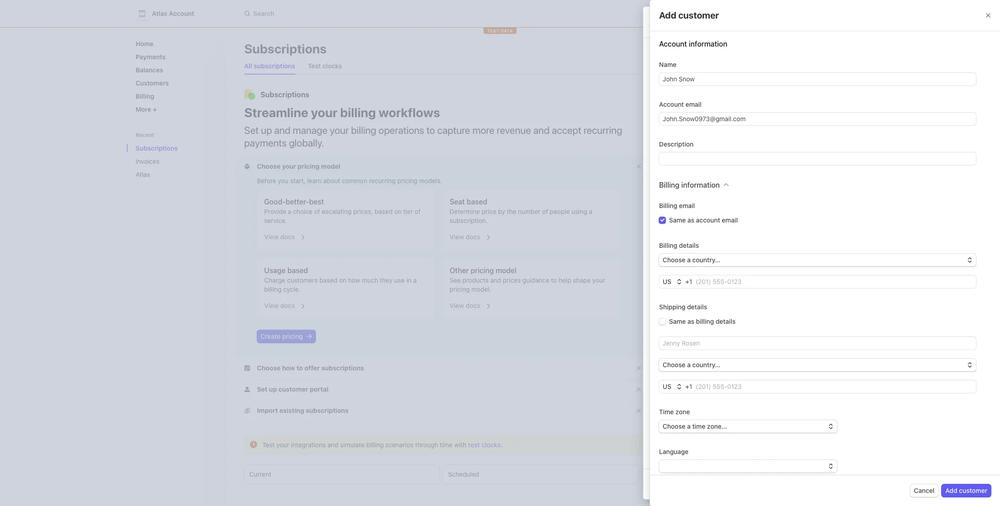 Task type: describe. For each thing, give the bounding box(es) containing it.
svg image for choose your pricing model
[[244, 164, 250, 169]]

1 for (201) 555-0123 telephone field
[[689, 278, 692, 286]]

based inside good-better-best provide a choice of escalating prices, based on tier of service.
[[375, 208, 393, 216]]

model inside other pricing model see products and prices guidance to help shape your pricing model.
[[496, 267, 517, 275]]

days for free trial days
[[693, 326, 709, 334]]

choose down add product button
[[663, 256, 685, 264]]

your inside other pricing model see products and prices guidance to help shape your pricing model.
[[592, 277, 605, 284]]

quoting,
[[698, 189, 723, 197]]

0 vertical spatial customer
[[678, 10, 719, 20]]

view docs button for usage
[[259, 296, 306, 312]]

time
[[659, 408, 674, 416]]

manage inside 0.5% on recurring payments create subscriptions, offer trials or discounts, and effortlessly manage recurring billing.
[[703, 141, 726, 148]]

filter button
[[663, 43, 695, 55]]

choose a time zone… button
[[659, 421, 837, 433]]

you
[[278, 177, 288, 185]]

add left product
[[661, 243, 673, 250]]

2 choose a country… from the top
[[663, 361, 720, 369]]

svg image for filter
[[667, 46, 672, 52]]

developers link
[[666, 6, 707, 21]]

this
[[885, 430, 894, 437]]

1 country… from the top
[[692, 256, 720, 264]]

with
[[454, 441, 466, 449]]

before you start, learn about common recurring pricing models.
[[257, 177, 442, 185]]

be
[[768, 308, 775, 315]]

subscription inside billing scale 0.8% on recurring payments and one-time invoice payments automate quoting, subscription billing, invoicing, revenue recovery, and revenue recognition.
[[724, 189, 760, 197]]

trials
[[748, 133, 763, 141]]

on inside 0.5% on recurring payments create subscriptions, offer trials or discounts, and effortlessly manage recurring billing.
[[685, 122, 693, 129]]

by
[[498, 208, 505, 216]]

recurring up subscriptions,
[[694, 122, 721, 129]]

add down free trial days
[[673, 343, 685, 350]]

cancel
[[914, 487, 935, 495]]

customer inside button
[[959, 487, 987, 495]]

start,
[[290, 177, 305, 185]]

same as billing details
[[669, 318, 736, 326]]

starter
[[698, 110, 718, 117]]

email for account email
[[686, 101, 702, 108]]

docs for charge
[[280, 302, 295, 310]]

canceled button
[[642, 465, 837, 484]]

billing for billing information
[[659, 181, 680, 189]]

free
[[661, 326, 676, 334]]

scheduled button
[[443, 465, 638, 484]]

add down metadata
[[670, 380, 682, 387]]

view docs for good-
[[264, 233, 295, 241]]

subscriptions link
[[132, 141, 206, 156]]

clocks inside 'tab list'
[[322, 62, 342, 70]]

common
[[342, 177, 367, 185]]

and inside 0.5% on recurring payments create subscriptions, offer trials or discounts, and effortlessly manage recurring billing.
[[804, 133, 815, 141]]

phases
[[857, 430, 875, 437]]

pricing inside dropdown button
[[298, 163, 319, 170]]

0 horizontal spatial add customer
[[659, 10, 719, 20]]

choose your pricing model
[[257, 163, 340, 170]]

this is also when the next invoice will be generated.
[[661, 308, 808, 315]]

test clocks
[[308, 62, 342, 70]]

settings
[[707, 458, 741, 468]]

when
[[694, 308, 709, 315]]

+ 1 for (201) 555-0123 phone field
[[685, 383, 692, 391]]

2 vertical spatial test
[[262, 441, 275, 449]]

one-
[[766, 170, 779, 178]]

all subscriptions
[[244, 62, 295, 70]]

all subscriptions link
[[241, 60, 299, 72]]

0.5% on recurring payments create subscriptions, offer trials or discounts, and effortlessly manage recurring billing.
[[669, 122, 815, 148]]

add customer button
[[942, 485, 991, 498]]

to inside other pricing model see products and prices guidance to help shape your pricing model.
[[551, 277, 557, 284]]

through
[[415, 441, 438, 449]]

1 of from the left
[[314, 208, 320, 216]]

create for create pricing
[[261, 333, 281, 340]]

core navigation links element
[[132, 36, 219, 117]]

cancel button
[[910, 485, 938, 498]]

model.
[[471, 286, 491, 293]]

1 vertical spatial subscriptions
[[261, 91, 309, 99]]

subscription details
[[652, 104, 735, 114]]

choose inside "dropdown button"
[[663, 423, 685, 431]]

product
[[674, 243, 697, 250]]

a up account information at the right top
[[682, 17, 687, 27]]

will
[[757, 308, 767, 315]]

Description text field
[[659, 153, 976, 165]]

recent navigation links element
[[127, 131, 226, 182]]

view docs button for good-
[[259, 227, 306, 244]]

1 horizontal spatial revenue
[[710, 197, 733, 205]]

0 horizontal spatial test
[[468, 441, 480, 449]]

payments link
[[132, 49, 219, 64]]

view for seat based
[[450, 233, 464, 241]]

subscription for subscription details
[[652, 104, 705, 114]]

also
[[681, 308, 692, 315]]

a inside "dropdown button"
[[687, 423, 691, 431]]

up
[[261, 125, 272, 136]]

Account email email field
[[659, 113, 976, 125]]

manage inside the streamline your billing workflows set up and manage your billing operations to capture more revenue and accept recurring payments globally.
[[293, 125, 328, 136]]

pricing
[[661, 173, 685, 181]]

account information
[[659, 40, 727, 48]]

globally.
[[289, 137, 324, 149]]

details for billing details
[[679, 242, 699, 249]]

details for shipping details
[[687, 303, 707, 311]]

subscription. inside seat based determine price by the number of people using a subscription.
[[450, 217, 488, 225]]

docs for determine
[[466, 233, 480, 241]]

add trial days
[[673, 343, 713, 350]]

prices
[[503, 277, 521, 284]]

add up filter popup button
[[659, 10, 676, 20]]

seat
[[450, 198, 465, 206]]

based left how
[[319, 277, 337, 284]]

name
[[659, 61, 677, 68]]

and left one-
[[753, 170, 764, 178]]

atlas account button
[[136, 7, 203, 20]]

billing for billing starter
[[678, 110, 696, 117]]

2 country… from the top
[[692, 361, 720, 369]]

test data
[[487, 28, 513, 34]]

2 of from the left
[[415, 208, 421, 216]]

0 vertical spatial subscription
[[707, 17, 759, 27]]

create for create a test subscription
[[652, 17, 680, 27]]

upgrade to scale
[[672, 214, 725, 222]]

other
[[450, 267, 469, 275]]

a inside seat based determine price by the number of people using a subscription.
[[589, 208, 592, 216]]

all
[[244, 62, 252, 70]]

a left new
[[687, 361, 691, 369]]

product
[[661, 196, 686, 202]]

determine
[[450, 208, 480, 216]]

svg image for create pricing
[[307, 334, 312, 340]]

information for account information
[[689, 40, 727, 48]]

customer
[[652, 47, 693, 57]]

shipping
[[659, 303, 686, 311]]

+ 1 for (201) 555-0123 telephone field
[[685, 278, 692, 286]]

for
[[876, 430, 883, 437]]

svg image for add trial days
[[664, 344, 670, 350]]

atlas for atlas
[[136, 171, 150, 178]]

billing,
[[762, 189, 781, 197]]

tier
[[403, 208, 413, 216]]

of inside seat based determine price by the number of people using a subscription.
[[542, 208, 548, 216]]

scale inside button
[[708, 214, 725, 222]]

payments inside 0.5% on recurring payments create subscriptions, offer trials or discounts, and effortlessly manage recurring billing.
[[723, 122, 751, 129]]

invoices
[[136, 158, 159, 165]]

billing scale 0.8% on recurring payments and one-time invoice payments automate quoting, subscription billing, invoicing, revenue recovery, and revenue recognition.
[[669, 158, 836, 205]]

more inside the streamline your billing workflows set up and manage your billing operations to capture more revenue and accept recurring payments globally.
[[472, 125, 494, 136]]

invoice inside billing scale 0.8% on recurring payments and one-time invoice payments automate quoting, subscription billing, invoicing, revenue recovery, and revenue recognition.
[[794, 170, 814, 178]]

add product button
[[661, 242, 697, 251]]

integrations
[[291, 441, 326, 449]]

view docs button for seat
[[444, 227, 492, 244]]

free trial days
[[661, 326, 709, 334]]

recognition.
[[735, 197, 769, 205]]

2 horizontal spatial revenue
[[812, 189, 836, 197]]

scale left schedule
[[755, 430, 769, 437]]

payments up 'recognition.'
[[723, 170, 751, 178]]

atlas account
[[152, 10, 194, 17]]

canceled
[[647, 471, 675, 479]]

view for good-better-best
[[264, 233, 279, 241]]

test your integrations and simulate billing scenarios through time with test clocks .
[[262, 441, 502, 449]]

a inside usage based charge customers based on how much they use in a billing cycle.
[[413, 277, 417, 284]]

and up upgrade to scale
[[697, 197, 708, 205]]

subscriptions,
[[690, 133, 731, 141]]

1 for (201) 555-0123 phone field
[[689, 383, 692, 391]]

same for same as billing details
[[669, 318, 686, 326]]

billing inside usage based charge customers based on how much they use in a billing cycle.
[[264, 286, 281, 293]]

billing for billing email
[[659, 202, 677, 210]]

service.
[[264, 217, 287, 225]]

payments up automate
[[669, 178, 697, 186]]

payments
[[136, 53, 166, 61]]

and inside other pricing model see products and prices guidance to help shape your pricing model.
[[490, 277, 501, 284]]

billing details
[[659, 242, 699, 249]]

tab list containing all subscriptions
[[241, 58, 837, 75]]

current
[[249, 471, 271, 479]]

only.
[[961, 430, 973, 437]]

test for test mode
[[715, 10, 727, 17]]

next
[[722, 308, 734, 315]]

shape
[[573, 277, 591, 284]]

filter
[[676, 45, 691, 53]]

balances
[[136, 66, 163, 74]]

based up customers
[[287, 267, 308, 275]]

trial for add
[[687, 343, 698, 350]]

more
[[136, 105, 153, 113]]

upgrade to scale button
[[669, 212, 728, 225]]

Name text field
[[659, 73, 976, 86]]

as for billing
[[688, 318, 694, 326]]

learn
[[307, 177, 322, 185]]



Task type: locate. For each thing, give the bounding box(es) containing it.
more button
[[132, 102, 219, 117]]

learn more link
[[732, 214, 766, 223]]

same as account email
[[669, 216, 738, 224]]

atlas up "home"
[[152, 10, 167, 17]]

+ 1 down metadata
[[685, 383, 692, 391]]

add
[[659, 10, 676, 20], [661, 243, 673, 250], [673, 343, 685, 350], [670, 380, 682, 387], [945, 487, 957, 495]]

0 vertical spatial manage
[[293, 125, 328, 136]]

prices,
[[353, 208, 373, 216]]

0 horizontal spatial clocks
[[322, 62, 342, 70]]

scale left learn
[[708, 214, 725, 222]]

view docs button for other
[[444, 296, 492, 312]]

+ for (201) 555-0123 phone field
[[685, 383, 689, 391]]

+
[[685, 278, 689, 286], [685, 383, 689, 391]]

add customer
[[659, 10, 719, 20], [945, 487, 987, 495]]

atlas for atlas account
[[152, 10, 167, 17]]

1 vertical spatial subscription.
[[895, 430, 928, 437]]

0.5%
[[669, 122, 684, 129]]

tab list containing current
[[244, 465, 837, 484]]

svg image
[[667, 46, 672, 52], [664, 344, 670, 350]]

trial for free
[[678, 326, 691, 334]]

billing for billing details
[[659, 242, 677, 249]]

svg image
[[665, 154, 670, 159], [244, 164, 250, 169], [307, 334, 312, 340]]

0 horizontal spatial atlas
[[136, 171, 150, 178]]

1 vertical spatial email
[[679, 202, 695, 210]]

1 vertical spatial as
[[688, 318, 694, 326]]

of left people
[[542, 208, 548, 216]]

1 horizontal spatial customer
[[959, 487, 987, 495]]

0 vertical spatial subscriptions
[[244, 41, 327, 56]]

recurring right common
[[369, 177, 396, 185]]

details up subscriptions,
[[707, 104, 735, 114]]

same down is
[[669, 318, 686, 326]]

1 vertical spatial +
[[685, 383, 689, 391]]

dialog containing create a test subscription
[[631, 6, 1000, 507]]

+ for (201) 555-0123 telephone field
[[685, 278, 689, 286]]

schedule automatic subscription phases for this subscription. billing scale only.
[[774, 430, 973, 437]]

pricing
[[298, 163, 319, 170], [397, 177, 417, 185], [471, 267, 494, 275], [450, 286, 470, 293], [282, 333, 303, 340]]

view docs for usage
[[264, 302, 295, 310]]

0 vertical spatial information
[[689, 40, 727, 48]]

add customer inside button
[[945, 487, 987, 495]]

billing starter
[[678, 110, 718, 117]]

1 right bill
[[689, 278, 692, 286]]

1 vertical spatial create
[[669, 133, 688, 141]]

model
[[321, 163, 340, 170], [496, 267, 517, 275]]

0 vertical spatial atlas
[[152, 10, 167, 17]]

home
[[136, 40, 154, 48]]

0 vertical spatial svg image
[[665, 154, 670, 159]]

1 vertical spatial customer
[[959, 487, 987, 495]]

view docs down determine
[[450, 233, 480, 241]]

(201) 555-0123 telephone field
[[692, 276, 976, 288]]

learn
[[732, 214, 749, 222]]

operations
[[379, 125, 424, 136]]

billing.
[[756, 141, 775, 148]]

trial down free trial days
[[687, 343, 698, 350]]

2 1 from the top
[[689, 383, 692, 391]]

country…
[[692, 256, 720, 264], [692, 361, 720, 369]]

scale inside billing scale 0.8% on recurring payments and one-time invoice payments automate quoting, subscription billing, invoicing, revenue recovery, and revenue recognition.
[[689, 158, 705, 166]]

trial
[[678, 326, 691, 334], [687, 343, 698, 350]]

account
[[696, 216, 720, 224]]

0 vertical spatial to
[[427, 125, 435, 136]]

Search search field
[[239, 5, 494, 22]]

svg image right 'create pricing'
[[307, 334, 312, 340]]

mode
[[729, 10, 746, 17]]

1 choose a country… button from the top
[[659, 254, 976, 267]]

information for billing information
[[681, 181, 720, 189]]

0 horizontal spatial subscription.
[[450, 217, 488, 225]]

a inside good-better-best provide a choice of escalating prices, based on tier of service.
[[288, 208, 291, 216]]

same down billing email
[[669, 216, 686, 224]]

subscription left phases
[[825, 430, 856, 437]]

view docs down service.
[[264, 233, 295, 241]]

1 + from the top
[[685, 278, 689, 286]]

based up price
[[467, 198, 487, 206]]

0 vertical spatial svg image
[[667, 46, 672, 52]]

email up upgrade
[[679, 202, 695, 210]]

of
[[314, 208, 320, 216], [415, 208, 421, 216], [542, 208, 548, 216]]

invoice up invoicing,
[[794, 170, 814, 178]]

account inside button
[[169, 10, 194, 17]]

days for add trial days
[[699, 343, 713, 350]]

subscription up learn
[[724, 189, 760, 197]]

1 vertical spatial subscription
[[652, 458, 705, 468]]

0 vertical spatial more
[[472, 125, 494, 136]]

choose a country… button down jenny rosen 'text field'
[[659, 359, 976, 372]]

0 horizontal spatial to
[[427, 125, 435, 136]]

subscription for subscription settings
[[652, 458, 705, 468]]

export button
[[698, 43, 734, 55]]

0 horizontal spatial test
[[262, 441, 275, 449]]

2 + from the top
[[685, 383, 689, 391]]

a down zone
[[687, 423, 691, 431]]

0 vertical spatial +
[[685, 278, 689, 286]]

recurring left billing.
[[728, 141, 755, 148]]

model up about
[[321, 163, 340, 170]]

subscription
[[707, 17, 759, 27], [724, 189, 760, 197], [825, 430, 856, 437]]

docs for model
[[466, 302, 480, 310]]

more
[[472, 125, 494, 136], [750, 214, 766, 222]]

billing information
[[659, 181, 720, 189]]

the
[[507, 208, 516, 216], [711, 308, 720, 315]]

subscriptions up streamline
[[261, 91, 309, 99]]

1 vertical spatial test
[[308, 62, 321, 70]]

and left accept
[[533, 125, 550, 136]]

1 vertical spatial svg image
[[244, 164, 250, 169]]

to inside button
[[700, 214, 706, 222]]

more right capture
[[472, 125, 494, 136]]

billing down "account email"
[[678, 110, 696, 117]]

1 vertical spatial add customer
[[945, 487, 987, 495]]

your for billing
[[311, 105, 337, 120]]

svg image down the free
[[664, 344, 670, 350]]

view docs for other
[[450, 302, 480, 310]]

test left mode
[[715, 10, 727, 17]]

using
[[571, 208, 587, 216]]

details down next
[[716, 318, 736, 326]]

dialog
[[631, 6, 1000, 507]]

0 vertical spatial account
[[169, 10, 194, 17]]

1 vertical spatial clocks
[[481, 441, 501, 449]]

choose inside dropdown button
[[257, 163, 280, 170]]

generated.
[[777, 308, 808, 315]]

billing left only.
[[929, 430, 944, 437]]

1 vertical spatial choose a country…
[[663, 361, 720, 369]]

time for billing scale 0.8% on recurring payments and one-time invoice payments automate quoting, subscription billing, invoicing, revenue recovery, and revenue recognition.
[[779, 170, 792, 178]]

1 horizontal spatial manage
[[703, 141, 726, 148]]

based right prices,
[[375, 208, 393, 216]]

add metadata button
[[661, 380, 711, 387]]

1 down metadata
[[689, 383, 692, 391]]

subscriptions up the invoices
[[136, 144, 178, 152]]

time inside "dropdown button"
[[692, 423, 705, 431]]

0 vertical spatial invoice
[[794, 170, 814, 178]]

subscriptions up 'subscriptions'
[[244, 41, 327, 56]]

invoice
[[794, 170, 814, 178], [736, 308, 756, 315]]

billing up more
[[136, 92, 154, 100]]

2 vertical spatial time
[[440, 441, 453, 449]]

svg image down description
[[665, 154, 670, 159]]

streamline your billing workflows set up and manage your billing operations to capture more revenue and accept recurring payments globally.
[[244, 105, 622, 149]]

0 vertical spatial time
[[779, 170, 792, 178]]

learn more
[[732, 214, 766, 222]]

billing for billing scale 0.8% on recurring payments and one-time invoice payments automate quoting, subscription billing, invoicing, revenue recovery, and revenue recognition.
[[669, 158, 687, 166]]

more inside 'link'
[[750, 214, 766, 222]]

scheduled
[[448, 471, 479, 479]]

2 subscription from the top
[[652, 458, 705, 468]]

about
[[323, 177, 340, 185]]

2 vertical spatial subscriptions
[[136, 144, 178, 152]]

account for account email
[[659, 101, 684, 108]]

0 horizontal spatial svg image
[[244, 164, 250, 169]]

0 horizontal spatial manage
[[293, 125, 328, 136]]

time up invoicing,
[[779, 170, 792, 178]]

customers
[[136, 79, 169, 87]]

to inside the streamline your billing workflows set up and manage your billing operations to capture more revenue and accept recurring payments globally.
[[427, 125, 435, 136]]

invoice left will
[[736, 308, 756, 315]]

recurring inside the streamline your billing workflows set up and manage your billing operations to capture more revenue and accept recurring payments globally.
[[584, 125, 622, 136]]

see
[[450, 277, 461, 284]]

much
[[362, 277, 378, 284]]

bill
[[661, 275, 671, 283]]

email for billing email
[[679, 202, 695, 210]]

email
[[686, 101, 702, 108], [679, 202, 695, 210], [722, 216, 738, 224]]

data
[[500, 28, 513, 34]]

1 vertical spatial more
[[750, 214, 766, 222]]

account for account information
[[659, 40, 687, 48]]

your
[[311, 105, 337, 120], [330, 125, 349, 136], [282, 163, 296, 170], [592, 277, 605, 284], [276, 441, 289, 449]]

recurring up quoting, at the right of page
[[694, 170, 721, 178]]

svg image inside dialog
[[665, 154, 670, 159]]

svg image inside filter popup button
[[667, 46, 672, 52]]

set
[[244, 125, 259, 136]]

1 1 from the top
[[689, 278, 692, 286]]

time for test your integrations and simulate billing scenarios through time with test clocks .
[[440, 441, 453, 449]]

streamline
[[244, 105, 308, 120]]

on inside usage based charge customers based on how much they use in a billing cycle.
[[339, 277, 346, 284]]

recurring inside billing scale 0.8% on recurring payments and one-time invoice payments automate quoting, subscription billing, invoicing, revenue recovery, and revenue recognition.
[[694, 170, 721, 178]]

to right upgrade
[[700, 214, 706, 222]]

test for test clocks
[[308, 62, 321, 70]]

subscription up 0.5%
[[652, 104, 705, 114]]

description
[[659, 140, 694, 148]]

1 + 1 from the top
[[685, 278, 692, 286]]

1 as from the top
[[688, 216, 694, 224]]

manage up the globally. at the top left of the page
[[293, 125, 328, 136]]

duration
[[661, 136, 690, 144]]

details
[[707, 104, 735, 114], [679, 242, 699, 249], [687, 303, 707, 311], [716, 318, 736, 326]]

0 vertical spatial choose a country… button
[[659, 254, 976, 267]]

0 horizontal spatial invoice
[[736, 308, 756, 315]]

the inside seat based determine price by the number of people using a subscription.
[[507, 208, 516, 216]]

2 horizontal spatial test
[[715, 10, 727, 17]]

workflows
[[379, 105, 440, 120]]

atlas down the invoices
[[136, 171, 150, 178]]

charge
[[264, 277, 285, 284]]

discounts,
[[772, 133, 802, 141]]

1 vertical spatial invoice
[[736, 308, 756, 315]]

your for integrations
[[276, 441, 289, 449]]

1 horizontal spatial clocks
[[481, 441, 501, 449]]

a right "in"
[[413, 277, 417, 284]]

how
[[348, 277, 360, 284]]

billing for billing
[[136, 92, 154, 100]]

details up same as billing details
[[687, 303, 707, 311]]

docs down "cycle."
[[280, 302, 295, 310]]

the inside dialog
[[711, 308, 720, 315]]

more right learn
[[750, 214, 766, 222]]

days inside button
[[699, 343, 713, 350]]

svg image inside 'add trial days' button
[[664, 344, 670, 350]]

add product
[[661, 243, 697, 250]]

view for usage based
[[264, 302, 279, 310]]

2 vertical spatial create
[[261, 333, 281, 340]]

billing inside billing link
[[136, 92, 154, 100]]

details down upgrade
[[679, 242, 699, 249]]

good-
[[264, 198, 286, 206]]

choice
[[293, 208, 312, 216]]

0 vertical spatial + 1
[[685, 278, 692, 286]]

search
[[253, 10, 274, 17]]

2 vertical spatial account
[[659, 101, 684, 108]]

model inside dropdown button
[[321, 163, 340, 170]]

add customer up account information at the right top
[[659, 10, 719, 20]]

test
[[487, 28, 499, 34]]

0 vertical spatial clocks
[[322, 62, 342, 70]]

atlas inside button
[[152, 10, 167, 17]]

add customer right cancel
[[945, 487, 987, 495]]

guidance
[[523, 277, 549, 284]]

2 horizontal spatial to
[[700, 214, 706, 222]]

0 horizontal spatial the
[[507, 208, 516, 216]]

1 vertical spatial subscription
[[724, 189, 760, 197]]

choose a country… up add metadata
[[663, 361, 720, 369]]

email up billing starter
[[686, 101, 702, 108]]

0 vertical spatial test
[[689, 17, 705, 27]]

email right account
[[722, 216, 738, 224]]

+ down metadata
[[685, 383, 689, 391]]

payments inside the streamline your billing workflows set up and manage your billing operations to capture more revenue and accept recurring payments globally.
[[244, 137, 287, 149]]

manage left offer
[[703, 141, 726, 148]]

recent element
[[127, 141, 226, 182]]

customers link
[[132, 76, 219, 91]]

before
[[257, 177, 276, 185]]

1 horizontal spatial the
[[711, 308, 720, 315]]

0 vertical spatial model
[[321, 163, 340, 170]]

automate
[[669, 189, 697, 197]]

1 vertical spatial same
[[669, 318, 686, 326]]

details for subscription details
[[707, 104, 735, 114]]

1 same from the top
[[669, 216, 686, 224]]

to left capture
[[427, 125, 435, 136]]

2 horizontal spatial time
[[779, 170, 792, 178]]

trial right the free
[[678, 326, 691, 334]]

1 horizontal spatial atlas
[[152, 10, 167, 17]]

billing link
[[132, 89, 219, 104]]

1 vertical spatial model
[[496, 267, 517, 275]]

1 vertical spatial information
[[681, 181, 720, 189]]

1 vertical spatial country…
[[692, 361, 720, 369]]

test clocks link
[[468, 441, 501, 449]]

home link
[[132, 36, 219, 51]]

0 vertical spatial add customer
[[659, 10, 719, 20]]

view docs for seat
[[450, 233, 480, 241]]

is
[[675, 308, 679, 315]]

view docs button down service.
[[259, 227, 306, 244]]

new
[[698, 365, 710, 371]]

view down "see"
[[450, 302, 464, 310]]

1 horizontal spatial test
[[308, 62, 321, 70]]

2 same from the top
[[669, 318, 686, 326]]

1 vertical spatial tab list
[[244, 465, 837, 484]]

2 vertical spatial email
[[722, 216, 738, 224]]

2 vertical spatial subscription
[[825, 430, 856, 437]]

docs for best
[[280, 233, 295, 241]]

1 horizontal spatial model
[[496, 267, 517, 275]]

billing inside billing scale 0.8% on recurring payments and one-time invoice payments automate quoting, subscription billing, invoicing, revenue recovery, and revenue recognition.
[[669, 158, 687, 166]]

0 vertical spatial subscription
[[652, 104, 705, 114]]

1 choose a country… from the top
[[663, 256, 720, 264]]

1 vertical spatial trial
[[687, 343, 698, 350]]

your for pricing
[[282, 163, 296, 170]]

trial inside button
[[687, 343, 698, 350]]

this
[[661, 308, 673, 315]]

view docs down model.
[[450, 302, 480, 310]]

and left prices at the right
[[490, 277, 501, 284]]

view docs
[[264, 233, 295, 241], [450, 233, 480, 241], [264, 302, 295, 310], [450, 302, 480, 310]]

your inside dropdown button
[[282, 163, 296, 170]]

0 horizontal spatial revenue
[[497, 125, 531, 136]]

create inside dialog
[[652, 17, 680, 27]]

2 horizontal spatial svg image
[[665, 154, 670, 159]]

1 vertical spatial + 1
[[685, 383, 692, 391]]

choose down time zone
[[663, 423, 685, 431]]

accept
[[552, 125, 581, 136]]

view docs button down "cycle."
[[259, 296, 306, 312]]

choose a country… down product
[[663, 256, 720, 264]]

1 subscription from the top
[[652, 104, 705, 114]]

customer
[[678, 10, 719, 20], [959, 487, 987, 495]]

test inside dialog
[[689, 17, 705, 27]]

1 vertical spatial time
[[692, 423, 705, 431]]

1 vertical spatial test
[[468, 441, 480, 449]]

+ 1 right bill
[[685, 278, 692, 286]]

docs down service.
[[280, 233, 295, 241]]

on left how
[[339, 277, 346, 284]]

choose a country…
[[663, 256, 720, 264], [663, 361, 720, 369]]

1 vertical spatial the
[[711, 308, 720, 315]]

1 vertical spatial choose a country… button
[[659, 359, 976, 372]]

billing up the 0.8%
[[669, 158, 687, 166]]

svg image inside choose your pricing model dropdown button
[[244, 164, 250, 169]]

0 vertical spatial the
[[507, 208, 516, 216]]

scale
[[689, 158, 705, 166], [708, 214, 725, 222], [755, 430, 769, 437], [946, 430, 960, 437]]

view docs button down determine
[[444, 227, 492, 244]]

0 vertical spatial create
[[652, 17, 680, 27]]

days down same as billing details
[[693, 326, 709, 334]]

0 vertical spatial choose a country…
[[663, 256, 720, 264]]

0 vertical spatial test
[[715, 10, 727, 17]]

time left zone…
[[692, 423, 705, 431]]

metadata
[[661, 363, 693, 371]]

and left 'simulate'
[[327, 441, 338, 449]]

1 horizontal spatial invoice
[[794, 170, 814, 178]]

on left tier
[[394, 208, 402, 216]]

docs
[[280, 233, 295, 241], [466, 233, 480, 241], [280, 302, 295, 310], [466, 302, 480, 310]]

subscriptions inside recent element
[[136, 144, 178, 152]]

billing down pricing
[[659, 181, 680, 189]]

scale left only.
[[946, 430, 960, 437]]

subscription settings
[[652, 458, 741, 468]]

Jenny Rosen text field
[[659, 337, 976, 350]]

0 vertical spatial subscription.
[[450, 217, 488, 225]]

view for other pricing model
[[450, 302, 464, 310]]

1 vertical spatial 1
[[689, 383, 692, 391]]

on
[[685, 122, 693, 129], [685, 170, 693, 178], [394, 208, 402, 216], [339, 277, 346, 284]]

1 horizontal spatial time
[[692, 423, 705, 431]]

and right up
[[274, 125, 291, 136]]

+ right bill
[[685, 278, 689, 286]]

based inside seat based determine price by the number of people using a subscription.
[[467, 198, 487, 206]]

choose up the add metadata button
[[663, 361, 685, 369]]

svg image inside the create pricing link
[[307, 334, 312, 340]]

same for same as account email
[[669, 216, 686, 224]]

choose up before
[[257, 163, 280, 170]]

in
[[406, 277, 412, 284]]

0 vertical spatial same
[[669, 216, 686, 224]]

on inside billing scale 0.8% on recurring payments and one-time invoice payments automate quoting, subscription billing, invoicing, revenue recovery, and revenue recognition.
[[685, 170, 693, 178]]

test right 'subscriptions'
[[308, 62, 321, 70]]

(201) 555-0123 telephone field
[[692, 381, 976, 393]]

3 of from the left
[[542, 208, 548, 216]]

0.8%
[[669, 170, 684, 178]]

test
[[715, 10, 727, 17], [308, 62, 321, 70], [262, 441, 275, 449]]

0 vertical spatial trial
[[678, 326, 691, 334]]

2 as from the top
[[688, 318, 694, 326]]

recent
[[136, 132, 154, 139]]

1 vertical spatial manage
[[703, 141, 726, 148]]

on inside good-better-best provide a choice of escalating prices, based on tier of service.
[[394, 208, 402, 216]]

time left with
[[440, 441, 453, 449]]

subscription up export
[[707, 17, 759, 27]]

metadata
[[683, 380, 711, 387]]

choose a time zone…
[[663, 423, 727, 431]]

revenue inside the streamline your billing workflows set up and manage your billing operations to capture more revenue and accept recurring payments globally.
[[497, 125, 531, 136]]

information up recovery,
[[681, 181, 720, 189]]

1 horizontal spatial of
[[415, 208, 421, 216]]

simulate
[[340, 441, 365, 449]]

model up prices at the right
[[496, 267, 517, 275]]

2 vertical spatial to
[[551, 277, 557, 284]]

test up account information at the right top
[[689, 17, 705, 27]]

create inside 0.5% on recurring payments create subscriptions, offer trials or discounts, and effortlessly manage recurring billing.
[[669, 133, 688, 141]]

atlas inside recent element
[[136, 171, 150, 178]]

a down product
[[687, 256, 691, 264]]

a down "better-"
[[288, 208, 291, 216]]

0 vertical spatial days
[[693, 326, 709, 334]]

time inside billing scale 0.8% on recurring payments and one-time invoice payments automate quoting, subscription billing, invoicing, revenue recovery, and revenue recognition.
[[779, 170, 792, 178]]

2 choose a country… button from the top
[[659, 359, 976, 372]]

2 + 1 from the top
[[685, 383, 692, 391]]

1 horizontal spatial more
[[750, 214, 766, 222]]

on up billing information
[[685, 170, 693, 178]]

billing email
[[659, 202, 695, 210]]

as for account
[[688, 216, 694, 224]]

add metadata
[[670, 380, 711, 387]]

and down account email email field
[[804, 133, 815, 141]]

price
[[482, 208, 496, 216]]

atlas link
[[132, 167, 206, 182]]

1 vertical spatial to
[[700, 214, 706, 222]]

0 horizontal spatial model
[[321, 163, 340, 170]]

add right cancel
[[945, 487, 957, 495]]

1 horizontal spatial test
[[689, 17, 705, 27]]

0 vertical spatial as
[[688, 216, 694, 224]]

account up name
[[659, 40, 687, 48]]

1 horizontal spatial svg image
[[307, 334, 312, 340]]

0 vertical spatial 1
[[689, 278, 692, 286]]

create a test subscription
[[652, 17, 759, 27]]

of right tier
[[415, 208, 421, 216]]

0 horizontal spatial of
[[314, 208, 320, 216]]

tab list
[[241, 58, 837, 75], [244, 465, 837, 484]]

docs down determine
[[466, 233, 480, 241]]



Task type: vqa. For each thing, say whether or not it's contained in the screenshot.
Brand
no



